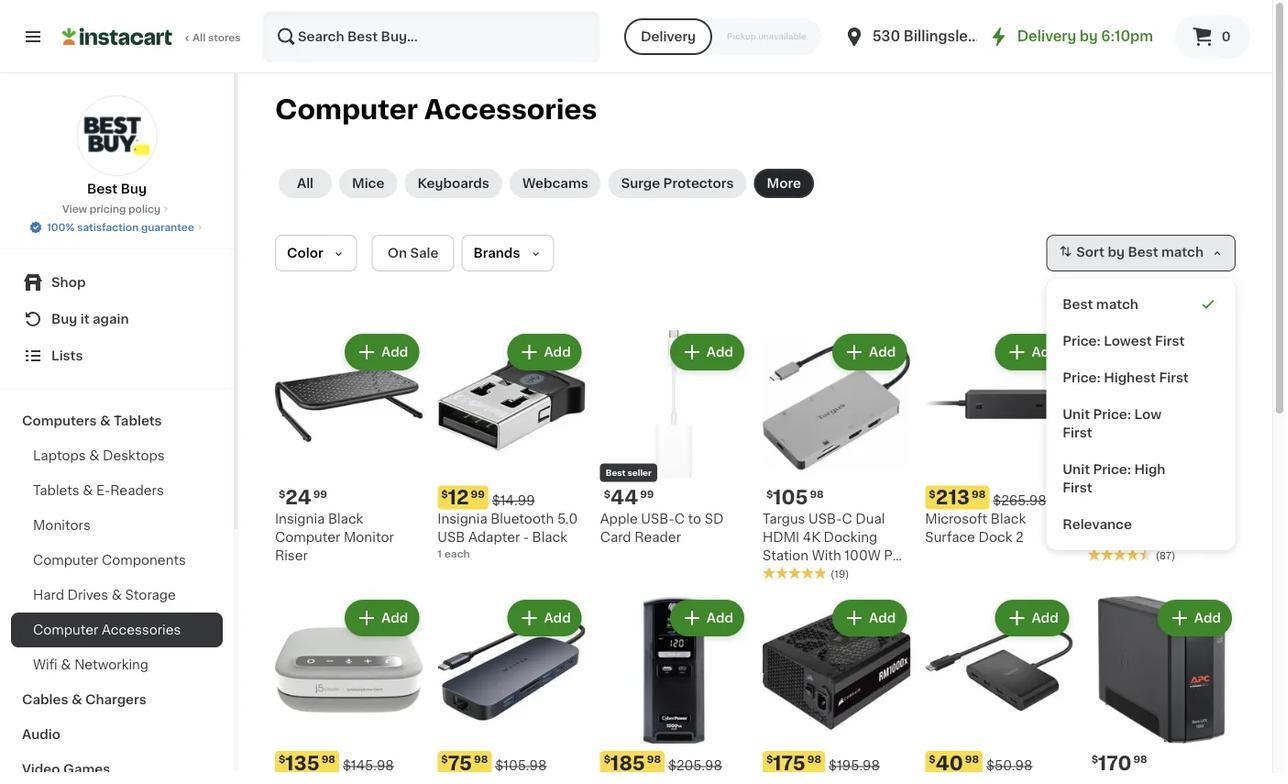 Task type: describe. For each thing, give the bounding box(es) containing it.
mice
[[352, 177, 385, 190]]

relevance
[[1063, 518, 1133, 531]]

$50.98
[[987, 760, 1033, 772]]

hard
[[33, 589, 64, 602]]

& for tablets
[[100, 415, 111, 427]]

$135.98 original price: $145.98 element
[[275, 751, 423, 773]]

$12.99 original price: $14.99 element
[[438, 486, 586, 509]]

match inside option
[[1097, 298, 1139, 311]]

delivery for delivery by 6:10pm
[[1018, 30, 1077, 43]]

best buy link
[[77, 95, 157, 198]]

lists
[[51, 349, 83, 362]]

audio
[[22, 728, 60, 741]]

unit price: low first
[[1063, 408, 1162, 439]]

sort by list box
[[1047, 279, 1236, 550]]

75
[[448, 754, 472, 773]]

delivery button
[[625, 18, 713, 55]]

monitor
[[344, 530, 394, 543]]

2
[[1016, 530, 1024, 543]]

dual
[[856, 512, 885, 525]]

chargers
[[85, 693, 147, 706]]

best inside "best match" option
[[1063, 298, 1094, 311]]

product group containing 40
[[926, 596, 1074, 773]]

c for 44
[[675, 512, 685, 525]]

530 billingsley road
[[873, 30, 1018, 43]]

98 for 75
[[474, 755, 488, 765]]

price: inside the unit price: low first
[[1094, 408, 1132, 421]]

product group containing 185
[[601, 596, 748, 773]]

on sale button
[[372, 235, 454, 272]]

add for apple usb-c to sd card reader
[[707, 346, 734, 359]]

monitors
[[33, 519, 91, 532]]

with
[[812, 549, 842, 562]]

by for sort
[[1108, 246, 1125, 259]]

$ for 170
[[1092, 755, 1099, 765]]

$ 12 99 $14.99 insignia bluetooth 5.0 usb adapter - black 1 each
[[438, 488, 578, 558]]

170
[[1099, 754, 1132, 773]]

$ for 185
[[604, 755, 611, 765]]

Best match Sort by field
[[1047, 235, 1236, 272]]

black inside $ 12 99 $14.99 insignia bluetooth 5.0 usb adapter - black 1 each
[[533, 530, 568, 543]]

(87)
[[1156, 551, 1176, 561]]

1 horizontal spatial computer accessories
[[275, 97, 598, 123]]

unit price: high first option
[[1054, 451, 1229, 506]]

on sale
[[388, 247, 439, 260]]

storage
[[125, 589, 176, 602]]

unit price: low first option
[[1054, 396, 1229, 451]]

98 for 105
[[810, 489, 824, 499]]

5.0 inside $ 12 99 $14.99 insignia bluetooth 5.0 usb adapter - black 1 each
[[558, 512, 578, 525]]

product group containing 213
[[926, 330, 1074, 546]]

& for chargers
[[71, 693, 82, 706]]

$185.98 original price: $205.98 element
[[601, 751, 748, 773]]

$ for insignia bluetooth 5.0 usb adapter - black
[[442, 489, 448, 499]]

$195.98
[[829, 760, 881, 772]]

view pricing policy
[[62, 204, 161, 214]]

price: highest first
[[1063, 371, 1190, 384]]

satisfaction
[[77, 222, 139, 233]]

more
[[767, 177, 802, 190]]

185
[[611, 754, 646, 773]]

price: left highest
[[1063, 371, 1101, 384]]

& for networking
[[61, 659, 71, 671]]

thru
[[799, 567, 827, 580]]

laptops
[[33, 449, 86, 462]]

0 vertical spatial accessories
[[425, 97, 598, 123]]

view pricing policy link
[[62, 202, 172, 216]]

$ 175 98 $195.98
[[767, 754, 881, 773]]

$ 44 99
[[604, 488, 654, 507]]

add for insignia bluetooth 5.0 usb adapter - black
[[544, 346, 571, 359]]

asus bluetooth 5.0 wireless usb adapter
[[1089, 512, 1229, 543]]

match inside field
[[1162, 246, 1204, 259]]

$ up asus
[[1092, 489, 1099, 499]]

all for all stores
[[193, 33, 206, 43]]

add button for $50.98
[[997, 602, 1068, 635]]

98 for 135
[[322, 755, 336, 765]]

$14.99
[[492, 494, 535, 507]]

first inside 'unit price: high first'
[[1063, 482, 1093, 494]]

wifi
[[33, 659, 58, 671]]

0
[[1222, 30, 1232, 43]]

best buy
[[87, 183, 147, 195]]

530 billingsley road button
[[844, 11, 1018, 62]]

product group containing 135
[[275, 596, 423, 773]]

product group containing 105
[[763, 330, 911, 581]]

station
[[763, 549, 809, 562]]

sort by
[[1077, 246, 1125, 259]]

color button
[[275, 235, 357, 272]]

add button for insignia black computer monitor riser
[[347, 336, 418, 369]]

relevance option
[[1054, 506, 1229, 543]]

0 horizontal spatial buy
[[51, 313, 77, 326]]

$ 105 98
[[767, 488, 824, 507]]

to
[[688, 512, 702, 525]]

instacart logo image
[[62, 26, 172, 48]]

price: inside 'unit price: high first'
[[1094, 463, 1132, 476]]

more link
[[754, 169, 814, 198]]

best match option
[[1054, 286, 1229, 323]]

& for e-
[[83, 484, 93, 497]]

add button for targus usb-c dual hdmi 4k docking station with 100w pd pass-thru - silver
[[835, 336, 906, 369]]

1 vertical spatial tablets
[[33, 484, 80, 497]]

100% satisfaction guarantee
[[47, 222, 194, 233]]

unit for unit price: low first
[[1063, 408, 1091, 421]]

by for delivery
[[1080, 30, 1099, 43]]

$ 135 98
[[279, 754, 336, 773]]

530
[[873, 30, 901, 43]]

product group containing 12
[[438, 330, 586, 561]]

audio link
[[11, 717, 223, 752]]

components
[[102, 554, 186, 567]]

shop
[[51, 276, 86, 289]]

seller
[[628, 469, 652, 477]]

add for microsoft black surface dock 2
[[1032, 346, 1059, 359]]

bluetooth inside asus bluetooth 5.0 wireless usb adapter
[[1128, 512, 1191, 525]]

& inside hard drives & storage link
[[112, 589, 122, 602]]

$ 24 99
[[279, 488, 327, 507]]

delivery by 6:10pm link
[[989, 26, 1154, 48]]

dock
[[979, 530, 1013, 543]]

$ for 44
[[604, 489, 611, 499]]

98 for 213
[[972, 489, 986, 499]]

webcams link
[[510, 169, 601, 198]]

laptops & desktops
[[33, 449, 165, 462]]

tablets & e-readers
[[33, 484, 164, 497]]

computer down hard
[[33, 624, 99, 637]]

- inside targus usb-c dual hdmi 4k docking station with 100w pd pass-thru - silver
[[831, 567, 836, 580]]

reader
[[635, 530, 681, 543]]

price: lowest first
[[1063, 335, 1185, 348]]

product group containing 75
[[438, 596, 586, 773]]

wifi & networking
[[33, 659, 149, 671]]

c for 105
[[843, 512, 853, 525]]

$145.98
[[343, 760, 394, 772]]

$213.98 original price: $265.98 element
[[926, 486, 1074, 509]]

(19)
[[831, 569, 850, 579]]

$175.98 original price: $195.98 element
[[763, 751, 911, 773]]

sale
[[410, 247, 439, 260]]

insignia black computer monitor riser
[[275, 512, 394, 562]]

usb inside $ 12 99 $14.99 insignia bluetooth 5.0 usb adapter - black 1 each
[[438, 530, 465, 543]]

24
[[286, 488, 312, 507]]

docking
[[824, 530, 878, 543]]

wifi & networking link
[[11, 648, 223, 682]]

$75.98 original price: $105.98 element
[[438, 751, 586, 773]]

hard drives & storage link
[[11, 578, 223, 613]]

add for $195.98
[[870, 612, 896, 625]]

98 for 170
[[1134, 755, 1148, 765]]

policy
[[128, 204, 161, 214]]

12
[[448, 488, 469, 507]]



Task type: locate. For each thing, give the bounding box(es) containing it.
99 inside $ 24 99
[[313, 489, 327, 499]]

all for all
[[297, 177, 314, 190]]

computer accessories inside computer accessories link
[[33, 624, 181, 637]]

price: lowest first option
[[1054, 323, 1229, 360]]

pd
[[884, 549, 904, 562]]

2 5.0 from the left
[[1194, 512, 1215, 525]]

surge
[[622, 177, 661, 190]]

adapter inside asus bluetooth 5.0 wireless usb adapter
[[1177, 530, 1229, 543]]

98 right 135
[[322, 755, 336, 765]]

1 horizontal spatial usb
[[1147, 530, 1174, 543]]

delivery inside button
[[641, 30, 696, 43]]

unit inside the unit price: low first
[[1063, 408, 1091, 421]]

insignia down 12
[[438, 512, 488, 525]]

tablets up desktops
[[114, 415, 162, 427]]

1 vertical spatial by
[[1108, 246, 1125, 259]]

hard drives & storage
[[33, 589, 176, 602]]

98 inside $ 75 98
[[474, 755, 488, 765]]

webcams
[[523, 177, 589, 190]]

2 usb from the left
[[1147, 530, 1174, 543]]

98
[[810, 489, 824, 499], [972, 489, 986, 499], [322, 755, 336, 765], [808, 755, 822, 765], [474, 755, 488, 765], [647, 755, 661, 765], [966, 755, 980, 765], [1134, 755, 1148, 765]]

e-
[[96, 484, 110, 497]]

best inside product group
[[606, 469, 626, 477]]

computer inside "link"
[[33, 554, 99, 567]]

0 horizontal spatial c
[[675, 512, 685, 525]]

& inside laptops & desktops link
[[89, 449, 100, 462]]

product group containing 44
[[601, 330, 748, 546]]

1 horizontal spatial bluetooth
[[1128, 512, 1191, 525]]

213
[[936, 488, 970, 507]]

cables & chargers
[[22, 693, 147, 706]]

0 horizontal spatial delivery
[[641, 30, 696, 43]]

sd
[[705, 512, 724, 525]]

1 bluetooth from the left
[[491, 512, 554, 525]]

0 horizontal spatial 5.0
[[558, 512, 578, 525]]

add button for insignia bluetooth 5.0 usb adapter - black
[[509, 336, 580, 369]]

service type group
[[625, 18, 822, 55]]

add for targus usb-c dual hdmi 4k docking station with 100w pd pass-thru - silver
[[870, 346, 896, 359]]

price:
[[1063, 335, 1101, 348], [1063, 371, 1101, 384], [1094, 408, 1132, 421], [1094, 463, 1132, 476]]

product group containing asus bluetooth 5.0 wireless usb adapter
[[1089, 330, 1236, 563]]

unit
[[1063, 408, 1091, 421], [1063, 463, 1091, 476]]

$40.98 original price: $50.98 element
[[926, 751, 1074, 773]]

price: left lowest
[[1063, 335, 1101, 348]]

& inside wifi & networking link
[[61, 659, 71, 671]]

5.0 left apple
[[558, 512, 578, 525]]

2 horizontal spatial 99
[[640, 489, 654, 499]]

asus
[[1089, 512, 1124, 525]]

99 right 24
[[313, 489, 327, 499]]

$ right $105.98
[[604, 755, 611, 765]]

best down sort
[[1063, 298, 1094, 311]]

1 horizontal spatial -
[[831, 567, 836, 580]]

usb up '(87)'
[[1147, 530, 1174, 543]]

add button
[[347, 336, 418, 369], [509, 336, 580, 369], [672, 336, 743, 369], [835, 336, 906, 369], [997, 336, 1068, 369], [347, 602, 418, 635], [509, 602, 580, 635], [672, 602, 743, 635], [835, 602, 906, 635], [997, 602, 1068, 635], [1160, 602, 1231, 635]]

0 horizontal spatial usb-
[[641, 512, 675, 525]]

tablets inside 'link'
[[114, 415, 162, 427]]

0 vertical spatial unit
[[1063, 408, 1091, 421]]

apple usb-c to sd card reader
[[601, 512, 724, 543]]

computers
[[22, 415, 97, 427]]

c up docking
[[843, 512, 853, 525]]

None search field
[[262, 11, 601, 62]]

c left to
[[675, 512, 685, 525]]

insignia inside $ 12 99 $14.99 insignia bluetooth 5.0 usb adapter - black 1 each
[[438, 512, 488, 525]]

computers & tablets
[[22, 415, 162, 427]]

1 horizontal spatial tablets
[[114, 415, 162, 427]]

0 horizontal spatial usb
[[438, 530, 465, 543]]

1 horizontal spatial delivery
[[1018, 30, 1077, 43]]

98 inside $ 40 98 $50.98
[[966, 755, 980, 765]]

usb- inside targus usb-c dual hdmi 4k docking station with 100w pd pass-thru - silver
[[809, 512, 843, 525]]

$ left $145.98 at left
[[279, 755, 286, 765]]

billingsley
[[904, 30, 977, 43]]

computer accessories down search field
[[275, 97, 598, 123]]

best up pricing
[[87, 183, 118, 195]]

1 vertical spatial accessories
[[102, 624, 181, 637]]

0 horizontal spatial match
[[1097, 298, 1139, 311]]

$ inside $ 44 99
[[604, 489, 611, 499]]

1 horizontal spatial c
[[843, 512, 853, 525]]

first right highest
[[1160, 371, 1190, 384]]

first inside option
[[1156, 335, 1185, 348]]

targus
[[763, 512, 806, 525]]

lists link
[[11, 338, 223, 374]]

1 unit from the top
[[1063, 408, 1091, 421]]

tablets & e-readers link
[[11, 473, 223, 508]]

networking
[[74, 659, 149, 671]]

adapter up each
[[469, 530, 520, 543]]

usb up each
[[438, 530, 465, 543]]

1 horizontal spatial by
[[1108, 246, 1125, 259]]

insignia down 24
[[275, 512, 325, 525]]

$ up targus
[[767, 489, 774, 499]]

40
[[936, 754, 964, 773]]

1 vertical spatial unit
[[1063, 463, 1091, 476]]

98 for 40
[[966, 755, 980, 765]]

- inside $ 12 99 $14.99 insignia bluetooth 5.0 usb adapter - black 1 each
[[524, 530, 529, 543]]

1 vertical spatial -
[[831, 567, 836, 580]]

2 horizontal spatial black
[[991, 512, 1027, 525]]

0 vertical spatial by
[[1080, 30, 1099, 43]]

99
[[313, 489, 327, 499], [471, 489, 485, 499], [640, 489, 654, 499]]

1 5.0 from the left
[[558, 512, 578, 525]]

by
[[1080, 30, 1099, 43], [1108, 246, 1125, 259]]

tablets
[[114, 415, 162, 427], [33, 484, 80, 497]]

product group
[[275, 330, 423, 564], [438, 330, 586, 561], [601, 330, 748, 546], [763, 330, 911, 581], [926, 330, 1074, 546], [1089, 330, 1236, 563], [275, 596, 423, 773], [438, 596, 586, 773], [601, 596, 748, 773], [763, 596, 911, 773], [926, 596, 1074, 773], [1089, 596, 1236, 773]]

add button for apple usb-c to sd card reader
[[672, 336, 743, 369]]

sort
[[1077, 246, 1105, 259]]

computer components
[[33, 554, 186, 567]]

$ inside $ 135 98
[[279, 755, 286, 765]]

all inside 'link'
[[297, 177, 314, 190]]

1 c from the left
[[843, 512, 853, 525]]

wireless
[[1089, 530, 1143, 543]]

black inside microsoft black surface dock 2
[[991, 512, 1027, 525]]

$ inside $ 175 98 $195.98
[[767, 755, 774, 765]]

98 inside $ 105 98
[[810, 489, 824, 499]]

- down with
[[831, 567, 836, 580]]

1 horizontal spatial 5.0
[[1194, 512, 1215, 525]]

color
[[287, 247, 323, 260]]

Search field
[[264, 13, 599, 61]]

98 right 40
[[966, 755, 980, 765]]

adapter down $15.99 original price: $19.99 element
[[1177, 530, 1229, 543]]

5.0 inside asus bluetooth 5.0 wireless usb adapter
[[1194, 512, 1215, 525]]

$ for 135
[[279, 755, 286, 765]]

by left "6:10pm"
[[1080, 30, 1099, 43]]

1 vertical spatial buy
[[51, 313, 77, 326]]

computer down monitors
[[33, 554, 99, 567]]

surge protectors link
[[609, 169, 747, 198]]

adapter inside $ 12 99 $14.99 insignia bluetooth 5.0 usb adapter - black 1 each
[[469, 530, 520, 543]]

98 right 105
[[810, 489, 824, 499]]

$265.98
[[994, 494, 1047, 507]]

0 vertical spatial all
[[193, 33, 206, 43]]

computer up mice
[[275, 97, 418, 123]]

each
[[445, 548, 470, 558]]

unit inside 'unit price: high first'
[[1063, 463, 1091, 476]]

& for desktops
[[89, 449, 100, 462]]

again
[[93, 313, 129, 326]]

1 horizontal spatial buy
[[121, 183, 147, 195]]

2 unit from the top
[[1063, 463, 1091, 476]]

buy left it
[[51, 313, 77, 326]]

best match inside option
[[1063, 298, 1139, 311]]

$ up riser
[[279, 489, 286, 499]]

0 horizontal spatial -
[[524, 530, 529, 543]]

$ inside $ 12 99 $14.99 insignia bluetooth 5.0 usb adapter - black 1 each
[[442, 489, 448, 499]]

98 for 185
[[647, 755, 661, 765]]

bluetooth inside $ 12 99 $14.99 insignia bluetooth 5.0 usb adapter - black 1 each
[[491, 512, 554, 525]]

$ inside $ 40 98 $50.98
[[930, 755, 936, 765]]

99 right 12
[[471, 489, 485, 499]]

add button for microsoft black surface dock 2
[[997, 336, 1068, 369]]

usb- up 4k
[[809, 512, 843, 525]]

$ inside $ 24 99
[[279, 489, 286, 499]]

99 for 24
[[313, 489, 327, 499]]

1 adapter from the left
[[469, 530, 520, 543]]

0 horizontal spatial bluetooth
[[491, 512, 554, 525]]

riser
[[275, 549, 308, 562]]

- down $14.99
[[524, 530, 529, 543]]

$ up 1
[[442, 489, 448, 499]]

surge protectors
[[622, 177, 734, 190]]

it
[[81, 313, 90, 326]]

card
[[601, 530, 632, 543]]

0 vertical spatial buy
[[121, 183, 147, 195]]

best right sort by
[[1129, 246, 1159, 259]]

buy up policy
[[121, 183, 147, 195]]

175
[[774, 754, 806, 773]]

100% satisfaction guarantee button
[[29, 216, 205, 235]]

c
[[843, 512, 853, 525], [675, 512, 685, 525]]

black up 2
[[991, 512, 1027, 525]]

stores
[[208, 33, 241, 43]]

98 inside $ 185 98
[[647, 755, 661, 765]]

98 right 175
[[808, 755, 822, 765]]

$ inside $ 185 98
[[604, 755, 611, 765]]

unit for unit price: high first
[[1063, 463, 1091, 476]]

0 horizontal spatial adapter
[[469, 530, 520, 543]]

computer up riser
[[275, 530, 341, 543]]

price: highest first option
[[1054, 360, 1229, 396]]

1 vertical spatial best match
[[1063, 298, 1139, 311]]

price: left the "low"
[[1094, 408, 1132, 421]]

laptops & desktops link
[[11, 438, 223, 473]]

99 for 12
[[471, 489, 485, 499]]

black up the monitor at the bottom of page
[[328, 512, 364, 525]]

usb- for 105
[[809, 512, 843, 525]]

computer accessories down hard drives & storage
[[33, 624, 181, 637]]

price: inside option
[[1063, 335, 1101, 348]]

accessories
[[425, 97, 598, 123], [102, 624, 181, 637]]

& inside 'tablets & e-readers' link
[[83, 484, 93, 497]]

$ 75 98
[[442, 754, 488, 773]]

0 horizontal spatial 99
[[313, 489, 327, 499]]

& up laptops & desktops at the bottom left of page
[[100, 415, 111, 427]]

black inside "insignia black computer monitor riser"
[[328, 512, 364, 525]]

1 horizontal spatial match
[[1162, 246, 1204, 259]]

computer inside "insignia black computer monitor riser"
[[275, 530, 341, 543]]

1 vertical spatial match
[[1097, 298, 1139, 311]]

add for $50.98
[[1032, 612, 1059, 625]]

match up "best match" option
[[1162, 246, 1204, 259]]

black for monitor
[[328, 512, 364, 525]]

computer components link
[[11, 543, 223, 578]]

1 horizontal spatial black
[[533, 530, 568, 543]]

98 right the 75
[[474, 755, 488, 765]]

$ right $145.98 at left
[[442, 755, 448, 765]]

& right 'cables'
[[71, 693, 82, 706]]

$ for 105
[[767, 489, 774, 499]]

0 horizontal spatial insignia
[[275, 512, 325, 525]]

$ for 213
[[930, 489, 936, 499]]

hdmi
[[763, 530, 800, 543]]

1 horizontal spatial usb-
[[809, 512, 843, 525]]

best inside best buy link
[[87, 183, 118, 195]]

by inside best match sort by field
[[1108, 246, 1125, 259]]

$ right $50.98
[[1092, 755, 1099, 765]]

microsoft
[[926, 512, 988, 525]]

all left mice
[[297, 177, 314, 190]]

2 insignia from the left
[[438, 512, 488, 525]]

best buy logo image
[[77, 95, 157, 176]]

all left stores
[[193, 33, 206, 43]]

best match up "best match" option
[[1129, 246, 1204, 259]]

$ inside $ 213 98
[[930, 489, 936, 499]]

first right lowest
[[1156, 335, 1185, 348]]

black for dock
[[991, 512, 1027, 525]]

all stores link
[[62, 11, 242, 62]]

accessories up webcams link
[[425, 97, 598, 123]]

road
[[981, 30, 1018, 43]]

99 for 44
[[640, 489, 654, 499]]

2 99 from the left
[[471, 489, 485, 499]]

& right the drives
[[112, 589, 122, 602]]

delivery for delivery
[[641, 30, 696, 43]]

unit up asus
[[1063, 463, 1091, 476]]

1 usb from the left
[[438, 530, 465, 543]]

1 horizontal spatial adapter
[[1177, 530, 1229, 543]]

98 inside $ 135 98
[[322, 755, 336, 765]]

2 adapter from the left
[[1177, 530, 1229, 543]]

add for insignia black computer monitor riser
[[382, 346, 408, 359]]

$ inside $ 75 98
[[442, 755, 448, 765]]

1 horizontal spatial all
[[297, 177, 314, 190]]

brands button
[[462, 235, 554, 272]]

high
[[1135, 463, 1166, 476]]

98 inside $ 213 98
[[972, 489, 986, 499]]

c inside the "apple usb-c to sd card reader"
[[675, 512, 685, 525]]

5.0 down $15.99 original price: $19.99 element
[[1194, 512, 1215, 525]]

usb inside asus bluetooth 5.0 wireless usb adapter
[[1147, 530, 1174, 543]]

0 horizontal spatial tablets
[[33, 484, 80, 497]]

best match up price: lowest first
[[1063, 298, 1139, 311]]

usb- up "reader"
[[641, 512, 675, 525]]

& right the laptops
[[89, 449, 100, 462]]

product group containing 24
[[275, 330, 423, 564]]

buy it again link
[[11, 301, 223, 338]]

$
[[279, 489, 286, 499], [767, 489, 774, 499], [442, 489, 448, 499], [604, 489, 611, 499], [930, 489, 936, 499], [1092, 489, 1099, 499], [279, 755, 286, 765], [767, 755, 774, 765], [442, 755, 448, 765], [604, 755, 611, 765], [930, 755, 936, 765], [1092, 755, 1099, 765]]

computer
[[275, 97, 418, 123], [275, 530, 341, 543], [33, 554, 99, 567], [33, 624, 99, 637]]

98 for 175
[[808, 755, 822, 765]]

unit down price: highest first
[[1063, 408, 1091, 421]]

& inside computers & tablets 'link'
[[100, 415, 111, 427]]

2 bluetooth from the left
[[1128, 512, 1191, 525]]

$ inside $ 170 98
[[1092, 755, 1099, 765]]

98 inside $ 175 98 $195.98
[[808, 755, 822, 765]]

accessories down "storage"
[[102, 624, 181, 637]]

$ right $205.98
[[767, 755, 774, 765]]

$ for 24
[[279, 489, 286, 499]]

1 horizontal spatial 99
[[471, 489, 485, 499]]

& right wifi
[[61, 659, 71, 671]]

add button for 170
[[1160, 602, 1231, 635]]

add button for $195.98
[[835, 602, 906, 635]]

0 horizontal spatial computer accessories
[[33, 624, 181, 637]]

cables
[[22, 693, 68, 706]]

$ left $50.98
[[930, 755, 936, 765]]

tablets down the laptops
[[33, 484, 80, 497]]

best match inside field
[[1129, 246, 1204, 259]]

0 horizontal spatial all
[[193, 33, 206, 43]]

product group containing 175
[[763, 596, 911, 773]]

1 horizontal spatial accessories
[[425, 97, 598, 123]]

$ for 75
[[442, 755, 448, 765]]

98 right 213
[[972, 489, 986, 499]]

98 right 170
[[1134, 755, 1148, 765]]

by inside delivery by 6:10pm link
[[1080, 30, 1099, 43]]

0 vertical spatial best match
[[1129, 246, 1204, 259]]

0 horizontal spatial accessories
[[102, 624, 181, 637]]

readers
[[110, 484, 164, 497]]

3 99 from the left
[[640, 489, 654, 499]]

drives
[[67, 589, 108, 602]]

98 right 185 at the bottom of page
[[647, 755, 661, 765]]

0 vertical spatial -
[[524, 530, 529, 543]]

1 usb- from the left
[[809, 512, 843, 525]]

keyboards link
[[405, 169, 503, 198]]

best inside best match sort by field
[[1129, 246, 1159, 259]]

$ up the microsoft
[[930, 489, 936, 499]]

insignia inside "insignia black computer monitor riser"
[[275, 512, 325, 525]]

product group containing 170
[[1089, 596, 1236, 773]]

low
[[1135, 408, 1162, 421]]

$15.99 original price: $19.99 element
[[1089, 486, 1236, 509]]

match up price: lowest first
[[1097, 298, 1139, 311]]

1 insignia from the left
[[275, 512, 325, 525]]

first up 'unit price: high first'
[[1063, 427, 1093, 439]]

first inside the unit price: low first
[[1063, 427, 1093, 439]]

bluetooth down $15.99 original price: $19.99 element
[[1128, 512, 1191, 525]]

best left seller
[[606, 469, 626, 477]]

insignia
[[275, 512, 325, 525], [438, 512, 488, 525]]

bluetooth down $14.99
[[491, 512, 554, 525]]

protectors
[[664, 177, 734, 190]]

0 vertical spatial computer accessories
[[275, 97, 598, 123]]

99 inside $ 12 99 $14.99 insignia bluetooth 5.0 usb adapter - black 1 each
[[471, 489, 485, 499]]

1 99 from the left
[[313, 489, 327, 499]]

0 horizontal spatial by
[[1080, 30, 1099, 43]]

computer accessories
[[275, 97, 598, 123], [33, 624, 181, 637]]

usb- inside the "apple usb-c to sd card reader"
[[641, 512, 675, 525]]

★★★★★
[[1089, 548, 1153, 561], [1089, 548, 1153, 561], [763, 566, 827, 579], [763, 566, 827, 579]]

2 usb- from the left
[[641, 512, 675, 525]]

by right sort
[[1108, 246, 1125, 259]]

1
[[438, 548, 442, 558]]

0 horizontal spatial black
[[328, 512, 364, 525]]

delivery by 6:10pm
[[1018, 30, 1154, 43]]

0 vertical spatial tablets
[[114, 415, 162, 427]]

& inside cables & chargers link
[[71, 693, 82, 706]]

2 c from the left
[[675, 512, 685, 525]]

98 inside $ 170 98
[[1134, 755, 1148, 765]]

apple
[[601, 512, 638, 525]]

1 vertical spatial computer accessories
[[33, 624, 181, 637]]

add for 170
[[1195, 612, 1222, 625]]

targus usb-c dual hdmi 4k docking station with 100w pd pass-thru - silver
[[763, 512, 904, 580]]

price: left the high
[[1094, 463, 1132, 476]]

brands
[[474, 247, 520, 260]]

usb- for 44
[[641, 512, 675, 525]]

black down $14.99
[[533, 530, 568, 543]]

0 vertical spatial match
[[1162, 246, 1204, 259]]

& left the e- at the left bottom of the page
[[83, 484, 93, 497]]

pass-
[[763, 567, 799, 580]]

$ up apple
[[604, 489, 611, 499]]

c inside targus usb-c dual hdmi 4k docking station with 100w pd pass-thru - silver
[[843, 512, 853, 525]]

100w
[[845, 549, 881, 562]]

$ inside $ 105 98
[[767, 489, 774, 499]]

1 horizontal spatial insignia
[[438, 512, 488, 525]]

first up asus
[[1063, 482, 1093, 494]]

99 down seller
[[640, 489, 654, 499]]

1 vertical spatial all
[[297, 177, 314, 190]]

99 inside $ 44 99
[[640, 489, 654, 499]]



Task type: vqa. For each thing, say whether or not it's contained in the screenshot.


